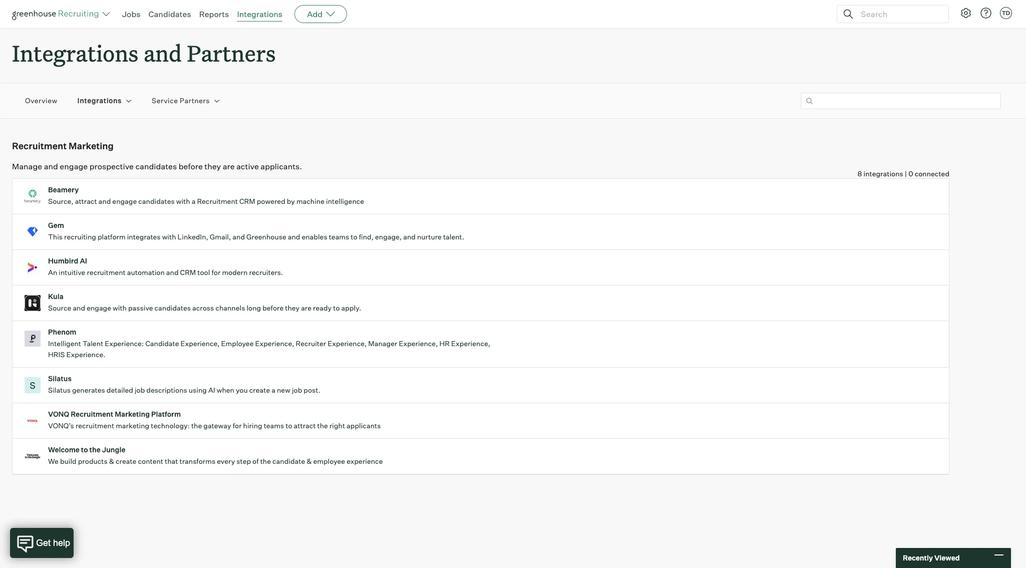 Task type: describe. For each thing, give the bounding box(es) containing it.
attract inside vonq recruitment marketing platform vonq's recruitment marketing technology: the gateway for hiring teams to attract the right applicants
[[294, 421, 316, 430]]

0 vertical spatial they
[[205, 161, 221, 171]]

gmail,
[[210, 233, 231, 241]]

manager
[[368, 339, 398, 348]]

0 vertical spatial are
[[223, 161, 235, 171]]

greenhouse recruiting image
[[12, 8, 102, 20]]

descriptions
[[146, 386, 187, 394]]

marketing inside vonq recruitment marketing platform vonq's recruitment marketing technology: the gateway for hiring teams to attract the right applicants
[[115, 410, 150, 418]]

candidates inside beamery source, attract and engage candidates with a recruitment crm powered by machine intelligence
[[138, 197, 175, 206]]

apply.
[[341, 304, 361, 312]]

8 integrations | 0 connected
[[858, 169, 950, 178]]

experience.
[[66, 350, 106, 359]]

integrates
[[127, 233, 161, 241]]

0 horizontal spatial before
[[179, 161, 203, 171]]

for inside vonq recruitment marketing platform vonq's recruitment marketing technology: the gateway for hiring teams to attract the right applicants
[[233, 421, 242, 430]]

content
[[138, 457, 163, 466]]

employee
[[221, 339, 254, 348]]

platform
[[98, 233, 126, 241]]

an
[[48, 268, 57, 277]]

8
[[858, 169, 863, 178]]

jobs
[[122, 9, 141, 19]]

source,
[[48, 197, 73, 206]]

applicants
[[347, 421, 381, 430]]

gem
[[48, 221, 64, 230]]

attract inside beamery source, attract and engage candidates with a recruitment crm powered by machine intelligence
[[75, 197, 97, 206]]

connected
[[915, 169, 950, 178]]

to inside welcome to the jungle we build products & create content that transforms every step of the candidate & employee experience
[[81, 446, 88, 454]]

ai inside humbird ai an intuitive recruitment automation and crm tool for modern recruiters.
[[80, 257, 87, 265]]

detailed
[[107, 386, 133, 394]]

candidate
[[273, 457, 305, 466]]

jungle
[[102, 446, 125, 454]]

ai inside silatus silatus generates detailed job descriptions using ai when you create a new job post.
[[208, 386, 215, 394]]

the up products at the bottom left of page
[[89, 446, 101, 454]]

configure image
[[960, 7, 973, 19]]

5 experience, from the left
[[451, 339, 491, 348]]

and inside beamery source, attract and engage candidates with a recruitment crm powered by machine intelligence
[[99, 197, 111, 206]]

recently
[[903, 554, 933, 562]]

Search text field
[[859, 7, 940, 21]]

phenom
[[48, 328, 76, 336]]

channels
[[216, 304, 245, 312]]

the left gateway
[[191, 421, 202, 430]]

beamery source, attract and engage candidates with a recruitment crm powered by machine intelligence
[[48, 185, 364, 206]]

0 vertical spatial engage
[[60, 161, 88, 171]]

welcome to the jungle we build products & create content that transforms every step of the candidate & employee experience
[[48, 446, 383, 466]]

to inside vonq recruitment marketing platform vonq's recruitment marketing technology: the gateway for hiring teams to attract the right applicants
[[286, 421, 292, 430]]

a inside beamery source, attract and engage candidates with a recruitment crm powered by machine intelligence
[[192, 197, 196, 206]]

create inside silatus silatus generates detailed job descriptions using ai when you create a new job post.
[[249, 386, 270, 394]]

candidate
[[145, 339, 179, 348]]

applicants.
[[261, 161, 302, 171]]

by
[[287, 197, 295, 206]]

to inside gem this recruiting platform integrates with linkedin, gmail, and greenhouse and enables teams to find, engage, and nurture talent.
[[351, 233, 358, 241]]

manage and engage prospective candidates before they are active applicants.
[[12, 161, 302, 171]]

candidates link
[[149, 9, 191, 19]]

new
[[277, 386, 291, 394]]

recently viewed
[[903, 554, 960, 562]]

candidates
[[149, 9, 191, 19]]

reports
[[199, 9, 229, 19]]

teams for hiring
[[264, 421, 284, 430]]

passive
[[128, 304, 153, 312]]

talent
[[83, 339, 103, 348]]

of
[[253, 457, 259, 466]]

vonq recruitment marketing platform vonq's recruitment marketing technology: the gateway for hiring teams to attract the right applicants
[[48, 410, 381, 430]]

0 vertical spatial candidates
[[136, 161, 177, 171]]

recruitment inside beamery source, attract and engage candidates with a recruitment crm powered by machine intelligence
[[197, 197, 238, 206]]

automation
[[127, 268, 165, 277]]

gem this recruiting platform integrates with linkedin, gmail, and greenhouse and enables teams to find, engage, and nurture talent.
[[48, 221, 465, 241]]

every
[[217, 457, 235, 466]]

service partners link
[[152, 96, 210, 106]]

post.
[[304, 386, 321, 394]]

humbird ai an intuitive recruitment automation and crm tool for modern recruiters.
[[48, 257, 283, 277]]

welcome
[[48, 446, 80, 454]]

vonq's
[[48, 421, 74, 430]]

linkedin,
[[178, 233, 208, 241]]

the right of in the left bottom of the page
[[260, 457, 271, 466]]

teams for enables
[[329, 233, 349, 241]]

intelligence
[[326, 197, 364, 206]]

crm inside beamery source, attract and engage candidates with a recruitment crm powered by machine intelligence
[[239, 197, 255, 206]]

3 experience, from the left
[[328, 339, 367, 348]]

recruitment inside humbird ai an intuitive recruitment automation and crm tool for modern recruiters.
[[87, 268, 126, 277]]

ready
[[313, 304, 332, 312]]

the left right
[[317, 421, 328, 430]]

and left nurture
[[403, 233, 416, 241]]

humbird
[[48, 257, 78, 265]]

integrations and partners
[[12, 38, 276, 68]]

phenom intelligent talent experience: candidate experience, employee experience, recruiter experience, manager experience, hr experience, hris experience.
[[48, 328, 491, 359]]

machine
[[297, 197, 325, 206]]

add button
[[295, 5, 347, 23]]

platform
[[151, 410, 181, 418]]

service partners
[[152, 96, 210, 105]]

hr
[[440, 339, 450, 348]]

recruitment inside vonq recruitment marketing platform vonq's recruitment marketing technology: the gateway for hiring teams to attract the right applicants
[[76, 421, 114, 430]]

you
[[236, 386, 248, 394]]

service
[[152, 96, 178, 105]]

td button
[[999, 5, 1015, 21]]

1 silatus from the top
[[48, 374, 72, 383]]

2 experience, from the left
[[255, 339, 294, 348]]

with inside gem this recruiting platform integrates with linkedin, gmail, and greenhouse and enables teams to find, engage, and nurture talent.
[[162, 233, 176, 241]]

hris
[[48, 350, 65, 359]]

products
[[78, 457, 108, 466]]

they inside kula source and engage with passive candidates across channels long before they are ready to apply.
[[285, 304, 300, 312]]

experience
[[347, 457, 383, 466]]

marketing
[[116, 421, 149, 430]]

recruitment marketing
[[12, 140, 114, 151]]

|
[[905, 169, 907, 178]]



Task type: vqa. For each thing, say whether or not it's contained in the screenshot.
Profile Details
no



Task type: locate. For each thing, give the bounding box(es) containing it.
1 vertical spatial engage
[[112, 197, 137, 206]]

partners down reports
[[187, 38, 276, 68]]

with left passive
[[113, 304, 127, 312]]

attract
[[75, 197, 97, 206], [294, 421, 316, 430]]

add
[[307, 9, 323, 19]]

recruitment down generates at the left of the page
[[71, 410, 113, 418]]

1 vertical spatial recruitment
[[197, 197, 238, 206]]

modern
[[222, 268, 248, 277]]

recruitment up manage
[[12, 140, 67, 151]]

are left ready
[[301, 304, 312, 312]]

for inside humbird ai an intuitive recruitment automation and crm tool for modern recruiters.
[[212, 268, 221, 277]]

0 horizontal spatial are
[[223, 161, 235, 171]]

0 horizontal spatial a
[[192, 197, 196, 206]]

experience, down across
[[181, 339, 220, 348]]

enables
[[302, 233, 327, 241]]

teams inside vonq recruitment marketing platform vonq's recruitment marketing technology: the gateway for hiring teams to attract the right applicants
[[264, 421, 284, 430]]

are
[[223, 161, 235, 171], [301, 304, 312, 312]]

recruitment right intuitive
[[87, 268, 126, 277]]

1 vertical spatial integrations link
[[77, 96, 122, 106]]

1 vertical spatial ai
[[208, 386, 215, 394]]

1 horizontal spatial recruitment
[[71, 410, 113, 418]]

engage down recruitment marketing
[[60, 161, 88, 171]]

experience, left hr
[[399, 339, 438, 348]]

engage inside beamery source, attract and engage candidates with a recruitment crm powered by machine intelligence
[[112, 197, 137, 206]]

0 horizontal spatial create
[[116, 457, 136, 466]]

1 horizontal spatial marketing
[[115, 410, 150, 418]]

engage inside kula source and engage with passive candidates across channels long before they are ready to apply.
[[87, 304, 111, 312]]

ai
[[80, 257, 87, 265], [208, 386, 215, 394]]

tool
[[198, 268, 210, 277]]

powered
[[257, 197, 285, 206]]

create right you
[[249, 386, 270, 394]]

recruiters.
[[249, 268, 283, 277]]

to up products at the bottom left of page
[[81, 446, 88, 454]]

to up candidate
[[286, 421, 292, 430]]

2 vertical spatial with
[[113, 304, 127, 312]]

1 horizontal spatial job
[[292, 386, 302, 394]]

source
[[48, 304, 71, 312]]

0 horizontal spatial teams
[[264, 421, 284, 430]]

attract left right
[[294, 421, 316, 430]]

to
[[351, 233, 358, 241], [333, 304, 340, 312], [286, 421, 292, 430], [81, 446, 88, 454]]

candidates down manage and engage prospective candidates before they are active applicants.
[[138, 197, 175, 206]]

1 horizontal spatial create
[[249, 386, 270, 394]]

crm left powered
[[239, 197, 255, 206]]

that
[[165, 457, 178, 466]]

1 vertical spatial for
[[233, 421, 242, 430]]

create inside welcome to the jungle we build products & create content that transforms every step of the candidate & employee experience
[[116, 457, 136, 466]]

2 silatus from the top
[[48, 386, 71, 394]]

1 vertical spatial are
[[301, 304, 312, 312]]

0 horizontal spatial attract
[[75, 197, 97, 206]]

0 horizontal spatial &
[[109, 457, 114, 466]]

silatus up vonq
[[48, 386, 71, 394]]

job right detailed
[[135, 386, 145, 394]]

0 vertical spatial a
[[192, 197, 196, 206]]

1 vertical spatial before
[[263, 304, 284, 312]]

recruiter
[[296, 339, 326, 348]]

and right "source"
[[73, 304, 85, 312]]

before up beamery source, attract and engage candidates with a recruitment crm powered by machine intelligence
[[179, 161, 203, 171]]

manage
[[12, 161, 42, 171]]

1 horizontal spatial are
[[301, 304, 312, 312]]

0 vertical spatial teams
[[329, 233, 349, 241]]

and inside kula source and engage with passive candidates across channels long before they are ready to apply.
[[73, 304, 85, 312]]

silatus down hris
[[48, 374, 72, 383]]

and
[[144, 38, 182, 68], [44, 161, 58, 171], [99, 197, 111, 206], [233, 233, 245, 241], [288, 233, 300, 241], [403, 233, 416, 241], [166, 268, 179, 277], [73, 304, 85, 312]]

experience, left recruiter
[[255, 339, 294, 348]]

and down recruitment marketing
[[44, 161, 58, 171]]

step
[[237, 457, 251, 466]]

a
[[192, 197, 196, 206], [272, 386, 276, 394]]

& down jungle
[[109, 457, 114, 466]]

1 horizontal spatial crm
[[239, 197, 255, 206]]

talent.
[[443, 233, 465, 241]]

0 vertical spatial create
[[249, 386, 270, 394]]

1 vertical spatial recruitment
[[76, 421, 114, 430]]

teams inside gem this recruiting platform integrates with linkedin, gmail, and greenhouse and enables teams to find, engage, and nurture talent.
[[329, 233, 349, 241]]

0 vertical spatial recruitment
[[87, 268, 126, 277]]

engage
[[60, 161, 88, 171], [112, 197, 137, 206], [87, 304, 111, 312]]

employee
[[313, 457, 345, 466]]

silatus silatus generates detailed job descriptions using ai when you create a new job post.
[[48, 374, 321, 394]]

1 vertical spatial partners
[[180, 96, 210, 105]]

1 horizontal spatial ai
[[208, 386, 215, 394]]

0 vertical spatial partners
[[187, 38, 276, 68]]

1 horizontal spatial before
[[263, 304, 284, 312]]

active
[[236, 161, 259, 171]]

and left enables on the left top of the page
[[288, 233, 300, 241]]

a left new
[[272, 386, 276, 394]]

they up beamery source, attract and engage candidates with a recruitment crm powered by machine intelligence
[[205, 161, 221, 171]]

technology:
[[151, 421, 190, 430]]

integrations
[[864, 169, 904, 178]]

recruiting
[[64, 233, 96, 241]]

this
[[48, 233, 63, 241]]

and down prospective
[[99, 197, 111, 206]]

0 horizontal spatial for
[[212, 268, 221, 277]]

recruitment up jungle
[[76, 421, 114, 430]]

0 vertical spatial with
[[176, 197, 190, 206]]

find,
[[359, 233, 374, 241]]

with inside kula source and engage with passive candidates across channels long before they are ready to apply.
[[113, 304, 127, 312]]

s
[[30, 380, 35, 391]]

we
[[48, 457, 59, 466]]

4 experience, from the left
[[399, 339, 438, 348]]

create
[[249, 386, 270, 394], [116, 457, 136, 466]]

2 vertical spatial engage
[[87, 304, 111, 312]]

None text field
[[801, 93, 1002, 109]]

2 horizontal spatial recruitment
[[197, 197, 238, 206]]

0 horizontal spatial recruitment
[[12, 140, 67, 151]]

2 vertical spatial candidates
[[155, 304, 191, 312]]

1 vertical spatial marketing
[[115, 410, 150, 418]]

1 vertical spatial a
[[272, 386, 276, 394]]

nurture
[[417, 233, 442, 241]]

0 vertical spatial before
[[179, 161, 203, 171]]

2 & from the left
[[307, 457, 312, 466]]

viewed
[[935, 554, 960, 562]]

teams right enables on the left top of the page
[[329, 233, 349, 241]]

and inside humbird ai an intuitive recruitment automation and crm tool for modern recruiters.
[[166, 268, 179, 277]]

ai up intuitive
[[80, 257, 87, 265]]

vonq
[[48, 410, 69, 418]]

gateway
[[204, 421, 231, 430]]

recruitment
[[12, 140, 67, 151], [197, 197, 238, 206], [71, 410, 113, 418]]

1 horizontal spatial for
[[233, 421, 242, 430]]

1 & from the left
[[109, 457, 114, 466]]

2 job from the left
[[292, 386, 302, 394]]

crm
[[239, 197, 255, 206], [180, 268, 196, 277]]

overview link
[[25, 96, 57, 106]]

experience, left manager
[[328, 339, 367, 348]]

0 horizontal spatial job
[[135, 386, 145, 394]]

1 vertical spatial with
[[162, 233, 176, 241]]

ai left when
[[208, 386, 215, 394]]

overview
[[25, 96, 57, 105]]

1 horizontal spatial attract
[[294, 421, 316, 430]]

candidates
[[136, 161, 177, 171], [138, 197, 175, 206], [155, 304, 191, 312]]

td button
[[1001, 7, 1013, 19]]

&
[[109, 457, 114, 466], [307, 457, 312, 466]]

a inside silatus silatus generates detailed job descriptions using ai when you create a new job post.
[[272, 386, 276, 394]]

the
[[191, 421, 202, 430], [317, 421, 328, 430], [89, 446, 101, 454], [260, 457, 271, 466]]

attract right the source,
[[75, 197, 97, 206]]

0 vertical spatial marketing
[[69, 140, 114, 151]]

crm inside humbird ai an intuitive recruitment automation and crm tool for modern recruiters.
[[180, 268, 196, 277]]

td
[[1002, 10, 1011, 17]]

intuitive
[[59, 268, 85, 277]]

with left linkedin,
[[162, 233, 176, 241]]

candidates left across
[[155, 304, 191, 312]]

experience,
[[181, 339, 220, 348], [255, 339, 294, 348], [328, 339, 367, 348], [399, 339, 438, 348], [451, 339, 491, 348]]

build
[[60, 457, 77, 466]]

partners right service
[[180, 96, 210, 105]]

before right "long"
[[263, 304, 284, 312]]

0 horizontal spatial crm
[[180, 268, 196, 277]]

to inside kula source and engage with passive candidates across channels long before they are ready to apply.
[[333, 304, 340, 312]]

with inside beamery source, attract and engage candidates with a recruitment crm powered by machine intelligence
[[176, 197, 190, 206]]

engage up the talent
[[87, 304, 111, 312]]

recruitment up gmail,
[[197, 197, 238, 206]]

1 horizontal spatial &
[[307, 457, 312, 466]]

1 vertical spatial candidates
[[138, 197, 175, 206]]

for right tool
[[212, 268, 221, 277]]

1 vertical spatial they
[[285, 304, 300, 312]]

for left hiring
[[233, 421, 242, 430]]

for
[[212, 268, 221, 277], [233, 421, 242, 430]]

before inside kula source and engage with passive candidates across channels long before they are ready to apply.
[[263, 304, 284, 312]]

0 horizontal spatial ai
[[80, 257, 87, 265]]

1 job from the left
[[135, 386, 145, 394]]

1 vertical spatial teams
[[264, 421, 284, 430]]

and right gmail,
[[233, 233, 245, 241]]

are left the active at the top left
[[223, 161, 235, 171]]

reports link
[[199, 9, 229, 19]]

teams right hiring
[[264, 421, 284, 430]]

intelligent
[[48, 339, 81, 348]]

0 vertical spatial recruitment
[[12, 140, 67, 151]]

and down 'candidates' link
[[144, 38, 182, 68]]

1 vertical spatial integrations
[[12, 38, 138, 68]]

to right ready
[[333, 304, 340, 312]]

0 vertical spatial ai
[[80, 257, 87, 265]]

1 vertical spatial attract
[[294, 421, 316, 430]]

engage down prospective
[[112, 197, 137, 206]]

& left employee
[[307, 457, 312, 466]]

experience:
[[105, 339, 144, 348]]

0 vertical spatial integrations link
[[237, 9, 283, 19]]

when
[[217, 386, 234, 394]]

are inside kula source and engage with passive candidates across channels long before they are ready to apply.
[[301, 304, 312, 312]]

1 vertical spatial create
[[116, 457, 136, 466]]

0 vertical spatial attract
[[75, 197, 97, 206]]

kula source and engage with passive candidates across channels long before they are ready to apply.
[[48, 292, 361, 312]]

and right automation
[[166, 268, 179, 277]]

job right new
[[292, 386, 302, 394]]

using
[[189, 386, 207, 394]]

1 vertical spatial silatus
[[48, 386, 71, 394]]

right
[[330, 421, 345, 430]]

a up linkedin,
[[192, 197, 196, 206]]

1 horizontal spatial teams
[[329, 233, 349, 241]]

kula
[[48, 292, 63, 301]]

to left the find,
[[351, 233, 358, 241]]

recruitment inside vonq recruitment marketing platform vonq's recruitment marketing technology: the gateway for hiring teams to attract the right applicants
[[71, 410, 113, 418]]

marketing up prospective
[[69, 140, 114, 151]]

1 vertical spatial crm
[[180, 268, 196, 277]]

1 horizontal spatial integrations link
[[237, 9, 283, 19]]

0 vertical spatial silatus
[[48, 374, 72, 383]]

0 vertical spatial crm
[[239, 197, 255, 206]]

long
[[247, 304, 261, 312]]

2 vertical spatial integrations
[[77, 96, 122, 105]]

crm left tool
[[180, 268, 196, 277]]

they left ready
[[285, 304, 300, 312]]

0 vertical spatial integrations
[[237, 9, 283, 19]]

create down jungle
[[116, 457, 136, 466]]

0 vertical spatial for
[[212, 268, 221, 277]]

2 vertical spatial recruitment
[[71, 410, 113, 418]]

hiring
[[243, 421, 262, 430]]

candidates inside kula source and engage with passive candidates across channels long before they are ready to apply.
[[155, 304, 191, 312]]

0 horizontal spatial they
[[205, 161, 221, 171]]

greenhouse
[[247, 233, 286, 241]]

marketing up marketing
[[115, 410, 150, 418]]

transforms
[[180, 457, 216, 466]]

0 horizontal spatial integrations link
[[77, 96, 122, 106]]

0 horizontal spatial marketing
[[69, 140, 114, 151]]

experience, right hr
[[451, 339, 491, 348]]

1 horizontal spatial a
[[272, 386, 276, 394]]

with up linkedin,
[[176, 197, 190, 206]]

1 horizontal spatial they
[[285, 304, 300, 312]]

before
[[179, 161, 203, 171], [263, 304, 284, 312]]

1 experience, from the left
[[181, 339, 220, 348]]

beamery
[[48, 185, 79, 194]]

jobs link
[[122, 9, 141, 19]]

candidates right prospective
[[136, 161, 177, 171]]



